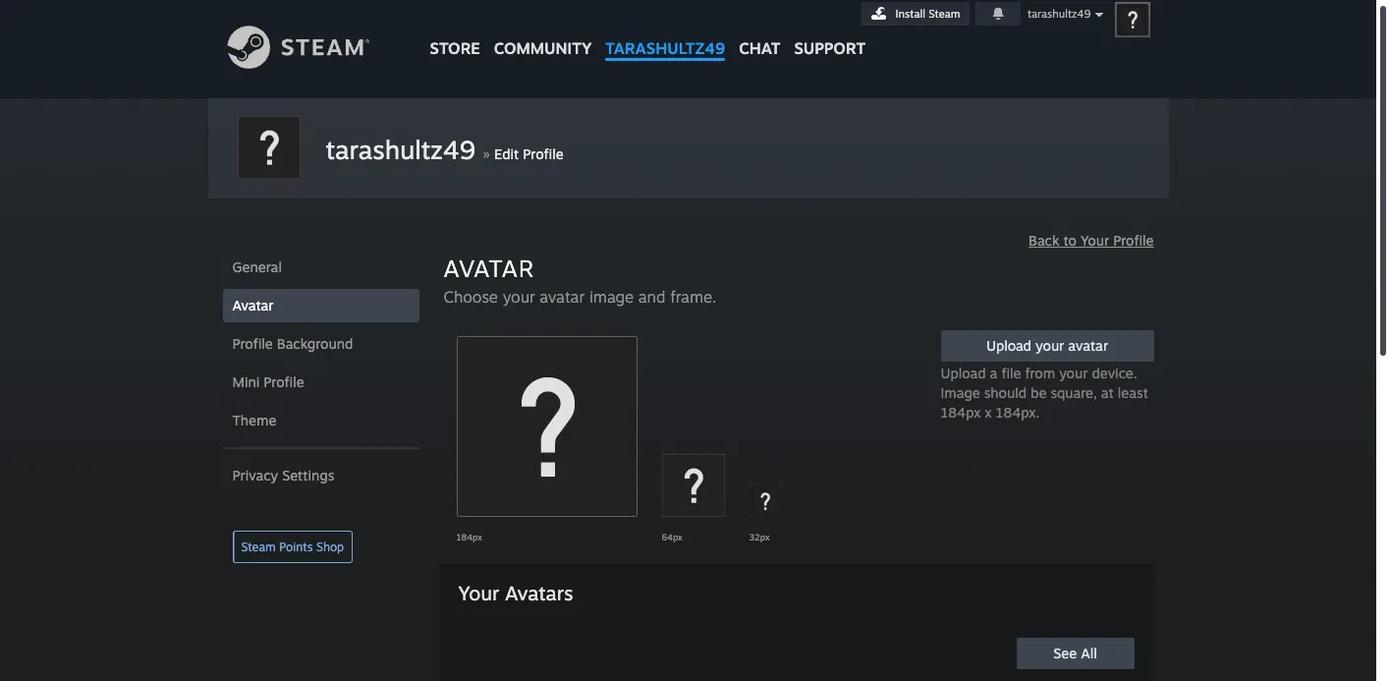 Task type: vqa. For each thing, say whether or not it's contained in the screenshot.
top not
no



Task type: describe. For each thing, give the bounding box(es) containing it.
32
[[749, 532, 760, 543]]

profile background link
[[223, 327, 419, 361]]

32 px
[[749, 532, 770, 543]]

0 vertical spatial steam
[[929, 7, 961, 21]]

choose
[[444, 287, 498, 307]]

64
[[662, 532, 673, 543]]

profile right mini
[[264, 373, 304, 390]]

privacy
[[232, 467, 278, 484]]

avatars
[[505, 581, 573, 605]]

your inside button
[[1036, 337, 1065, 354]]

support link
[[788, 0, 873, 63]]

store
[[430, 38, 480, 58]]

184px.
[[996, 404, 1040, 421]]

edit
[[494, 145, 519, 162]]

chat
[[739, 38, 781, 58]]

chat link
[[732, 0, 788, 63]]

your inside upload a file from your device. image should be square, at least 184px x 184px.
[[1060, 365, 1088, 381]]

shop
[[316, 540, 344, 554]]

from
[[1026, 365, 1056, 381]]

privacy settings link
[[223, 459, 419, 492]]

64 px
[[662, 532, 683, 543]]

profile background
[[232, 335, 353, 352]]

see all
[[1054, 645, 1098, 661]]

px for 32 px
[[760, 532, 770, 543]]

theme link
[[223, 404, 419, 437]]

frame.
[[670, 287, 717, 307]]

install steam
[[896, 7, 961, 21]]

upload for upload your avatar
[[987, 337, 1032, 354]]

184
[[457, 532, 473, 543]]

tarashultz49 » edit profile
[[326, 134, 564, 165]]

all
[[1081, 645, 1098, 661]]

2 vertical spatial tarashultz49
[[326, 134, 476, 165]]

avatar for avatar
[[232, 297, 274, 314]]

avatar inside upload your avatar button
[[1069, 337, 1109, 354]]

privacy settings
[[232, 467, 334, 484]]

least
[[1118, 384, 1149, 401]]

store link
[[423, 0, 487, 67]]

a
[[990, 365, 998, 381]]

profile inside tarashultz49 » edit profile
[[523, 145, 564, 162]]

0 horizontal spatial steam
[[241, 540, 276, 554]]

device.
[[1092, 365, 1138, 381]]

px for 64 px
[[673, 532, 683, 543]]

steam points shop link
[[232, 531, 353, 563]]

should
[[984, 384, 1027, 401]]

community
[[494, 38, 592, 58]]

upload for upload a file from your device. image should be square, at least 184px x 184px.
[[941, 365, 986, 381]]



Task type: locate. For each thing, give the bounding box(es) containing it.
upload a file from your device. image should be square, at least 184px x 184px.
[[941, 365, 1149, 421]]

1 vertical spatial avatar
[[1069, 337, 1109, 354]]

0 horizontal spatial tarashultz49
[[326, 134, 476, 165]]

0 horizontal spatial avatar
[[540, 287, 585, 307]]

to
[[1064, 232, 1077, 249]]

steam right install
[[929, 7, 961, 21]]

tarashultz49
[[1028, 7, 1091, 21], [606, 38, 726, 58], [326, 134, 476, 165]]

3 px from the left
[[760, 532, 770, 543]]

at
[[1102, 384, 1114, 401]]

2 horizontal spatial px
[[760, 532, 770, 543]]

back
[[1029, 232, 1060, 249]]

your right 'choose'
[[503, 287, 535, 307]]

settings
[[282, 467, 334, 484]]

px right 64 px
[[760, 532, 770, 543]]

1 horizontal spatial tarashultz49
[[606, 38, 726, 58]]

steam
[[929, 7, 961, 21], [241, 540, 276, 554]]

avatar
[[444, 254, 535, 283], [232, 297, 274, 314]]

back to your profile
[[1029, 232, 1154, 249]]

install steam link
[[862, 2, 970, 26]]

0 vertical spatial tarashultz49
[[1028, 7, 1091, 21]]

your down 184 px
[[458, 581, 500, 605]]

1 horizontal spatial tarashultz49 link
[[599, 0, 732, 67]]

your up from
[[1036, 337, 1065, 354]]

image
[[590, 287, 634, 307]]

1 vertical spatial upload
[[941, 365, 986, 381]]

theme
[[232, 412, 277, 429]]

file
[[1002, 365, 1022, 381]]

184 px
[[457, 532, 482, 543]]

points
[[279, 540, 313, 554]]

upload your avatar button
[[941, 330, 1154, 362]]

1 horizontal spatial avatar
[[444, 254, 535, 283]]

0 vertical spatial your
[[1081, 232, 1110, 249]]

1 vertical spatial steam
[[241, 540, 276, 554]]

upload your avatar
[[987, 337, 1109, 354]]

install
[[896, 7, 926, 21]]

and
[[639, 287, 666, 307]]

avatar inside avatar choose your avatar image and frame.
[[540, 287, 585, 307]]

0 vertical spatial avatar
[[540, 287, 585, 307]]

your right to
[[1081, 232, 1110, 249]]

px left 32
[[673, 532, 683, 543]]

be
[[1031, 384, 1047, 401]]

tarashultz49 link left »
[[326, 134, 476, 165]]

px for 184 px
[[473, 532, 482, 543]]

mini
[[232, 373, 260, 390]]

upload inside upload a file from your device. image should be square, at least 184px x 184px.
[[941, 365, 986, 381]]

avatar
[[540, 287, 585, 307], [1069, 337, 1109, 354]]

2 vertical spatial your
[[1060, 365, 1088, 381]]

your up square,
[[1060, 365, 1088, 381]]

avatar inside avatar choose your avatar image and frame.
[[444, 254, 535, 283]]

your avatars
[[458, 581, 573, 605]]

profile right edit
[[523, 145, 564, 162]]

avatar left image
[[540, 287, 585, 307]]

community link
[[487, 0, 599, 67]]

profile right to
[[1114, 232, 1154, 249]]

tarashultz49 link left chat on the top
[[599, 0, 732, 67]]

1 vertical spatial avatar
[[232, 297, 274, 314]]

0 horizontal spatial avatar
[[232, 297, 274, 314]]

px up your avatars
[[473, 532, 482, 543]]

1 px from the left
[[473, 532, 482, 543]]

your
[[503, 287, 535, 307], [1036, 337, 1065, 354], [1060, 365, 1088, 381]]

1 horizontal spatial avatar
[[1069, 337, 1109, 354]]

avatar down general
[[232, 297, 274, 314]]

1 vertical spatial tarashultz49 link
[[326, 134, 476, 165]]

support
[[795, 38, 866, 58]]

2 px from the left
[[673, 532, 683, 543]]

background
[[277, 335, 353, 352]]

avatar for avatar choose your avatar image and frame.
[[444, 254, 535, 283]]

square,
[[1051, 384, 1098, 401]]

general link
[[223, 251, 419, 284]]

steam points shop
[[241, 540, 344, 554]]

0 vertical spatial upload
[[987, 337, 1032, 354]]

1 horizontal spatial your
[[1081, 232, 1110, 249]]

184px
[[941, 404, 981, 421]]

0 vertical spatial your
[[503, 287, 535, 307]]

0 horizontal spatial tarashultz49 link
[[326, 134, 476, 165]]

avatar up 'choose'
[[444, 254, 535, 283]]

image
[[941, 384, 980, 401]]

px
[[473, 532, 482, 543], [673, 532, 683, 543], [760, 532, 770, 543]]

your inside avatar choose your avatar image and frame.
[[503, 287, 535, 307]]

mini profile
[[232, 373, 304, 390]]

tarashultz49 link
[[599, 0, 732, 67], [326, 134, 476, 165]]

0 vertical spatial tarashultz49 link
[[599, 0, 732, 67]]

avatar choose your avatar image and frame.
[[444, 254, 717, 307]]

0 vertical spatial avatar
[[444, 254, 535, 283]]

1 horizontal spatial steam
[[929, 7, 961, 21]]

your
[[1081, 232, 1110, 249], [458, 581, 500, 605]]

upload up "file"
[[987, 337, 1032, 354]]

1 vertical spatial your
[[458, 581, 500, 605]]

avatar up device.
[[1069, 337, 1109, 354]]

1 vertical spatial tarashultz49
[[606, 38, 726, 58]]

1 vertical spatial your
[[1036, 337, 1065, 354]]

mini profile link
[[223, 366, 419, 399]]

avatar link
[[223, 289, 419, 322]]

upload inside button
[[987, 337, 1032, 354]]

upload up image
[[941, 365, 986, 381]]

profile
[[523, 145, 564, 162], [1114, 232, 1154, 249], [232, 335, 273, 352], [264, 373, 304, 390]]

profile up mini
[[232, 335, 273, 352]]

0 horizontal spatial your
[[458, 581, 500, 605]]

edit profile link
[[494, 145, 564, 162]]

2 horizontal spatial tarashultz49
[[1028, 7, 1091, 21]]

»
[[483, 143, 490, 163]]

steam left points
[[241, 540, 276, 554]]

general
[[232, 258, 282, 275]]

back to your profile link
[[1029, 232, 1154, 249]]

see
[[1054, 645, 1077, 661]]

see all button
[[1017, 638, 1135, 669]]

1 horizontal spatial px
[[673, 532, 683, 543]]

0 horizontal spatial px
[[473, 532, 482, 543]]

upload
[[987, 337, 1032, 354], [941, 365, 986, 381]]

x
[[985, 404, 992, 421]]



